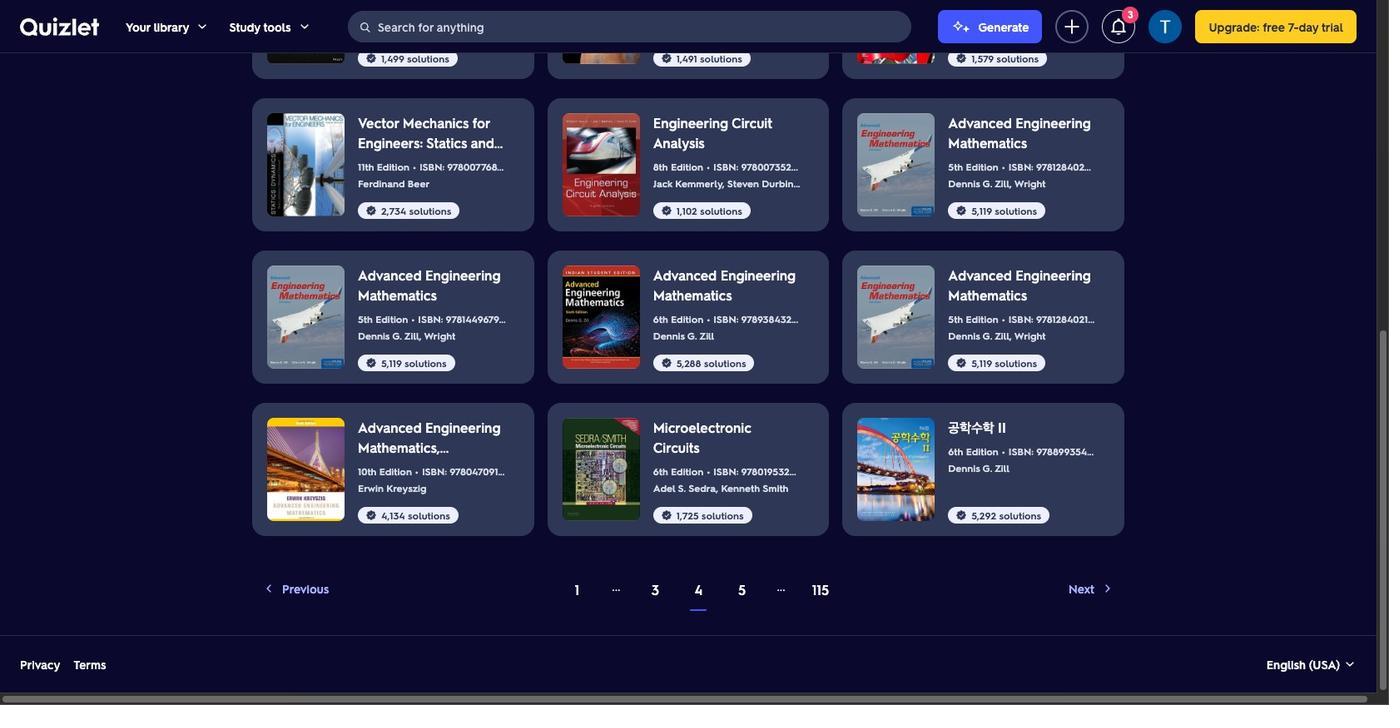 Task type: describe. For each thing, give the bounding box(es) containing it.
1 ... from the left
[[612, 577, 621, 595]]

engineering for advanced engineering mathematics, instructor's manual
[[425, 419, 501, 436]]

• inside "공학수학 ii 6th edition • isbn: 9788993543704 dennis g. zill"
[[1002, 445, 1006, 458]]

advanced engineering mathematics link for advanced engineering mathematics 5th edition • isbn: 9781284021448 dennis g. zill, wright
[[949, 266, 1097, 306]]

10th
[[358, 465, 377, 478]]

caret down image for tools
[[298, 20, 311, 33]]

• inside microelectronic circuits 6th edition • isbn: 9780195323030 (2 more) adel s. sedra, kenneth smith
[[707, 465, 710, 478]]

advanced engineering mathematics 5th edition by dennis g. zill, wright image for advanced engineering mathematics 5th edition • isbn: 9781449679781 dennis g. zill, wright
[[267, 266, 345, 369]]

g. for advanced engineering mathematics 6th edition • isbn: 9789384323271 dennis g. zill
[[688, 329, 697, 342]]

1,491 solutions
[[677, 52, 743, 65]]

10th edition • isbn: 9780470913093 erwin kreyszig
[[358, 465, 521, 495]]

4,134 solutions
[[381, 509, 450, 522]]

5,119 for advanced engineering mathematics 5th edition • isbn: 9781284021448 dennis g. zill, wright
[[972, 356, 993, 370]]

dennis for advanced engineering mathematics 5th edition • isbn: 9781284027839 dennis g. zill, wright
[[949, 177, 981, 190]]

mathematics,
[[358, 439, 440, 456]]

upgrade: free 7-day trial button
[[1196, 10, 1357, 43]]

wright for advanced engineering mathematics 5th edition • isbn: 9781284027839 dennis g. zill, wright
[[1015, 177, 1046, 190]]

1 quizlet image from the top
[[20, 16, 99, 36]]

vector mechanics for engineers: statics and dynamics link
[[358, 113, 506, 172]]

1,579 solutions
[[972, 52, 1039, 65]]

115
[[812, 581, 829, 599]]

for
[[472, 114, 490, 132]]

vector mechanics for engineers: statics and dynamics
[[358, 114, 494, 172]]

(6
[[817, 160, 825, 173]]

more) inside engineering circuit analysis 8th edition • isbn: 9780073529578 (6 more) jack kemmerly, steven durbin, william hayt
[[828, 160, 855, 173]]

solutions for advanced engineering mathematics 5th edition • isbn: 9781284021448 dennis g. zill, wright
[[995, 356, 1038, 370]]

2,734
[[381, 204, 407, 217]]

vector mechanics for engineers: statics and dynamics 11th edition by ferdinand beer image
[[267, 113, 345, 217]]

solutions for 10th edition • isbn: 9780470913093 erwin kreyszig
[[408, 509, 450, 522]]

smith
[[763, 481, 789, 495]]

• inside engineering circuit analysis 8th edition • isbn: 9780073529578 (6 more) jack kemmerly, steven durbin, william hayt
[[707, 160, 710, 173]]

edition inside '11th edition • isbn: 9781118539293 (1 more) david irwin, robert m nelms'
[[377, 7, 410, 21]]

0 horizontal spatial 3
[[652, 581, 660, 599]]

verified stamp image for 11th edition • isbn: 9780077687434 ferdinand beer
[[365, 204, 378, 217]]

microelectronic circuits link
[[653, 418, 801, 458]]

terms
[[74, 657, 106, 672]]

terms link
[[74, 656, 106, 673]]

engineering for advanced engineering mathematics 5th edition • isbn: 9781449679781 dennis g. zill, wright
[[425, 266, 501, 284]]

engineers:
[[358, 134, 423, 152]]

study tools
[[229, 19, 291, 34]]

• inside advanced engineering mathematics 5th edition • isbn: 9781284021448 dennis g. zill, wright
[[1002, 312, 1006, 326]]

11th edition • isbn: 9781118539293 (1 more) david irwin, robert m nelms
[[358, 7, 553, 37]]

ferdinand for beer,
[[1117, 4, 1164, 17]]

advanced engineering mathematics, instructor's manual link
[[358, 418, 506, 476]]

generate
[[979, 19, 1030, 34]]

robert
[[416, 24, 448, 37]]

dennis for advanced engineering mathematics 6th edition • isbn: 9789384323271 dennis g. zill
[[653, 329, 685, 342]]

search image
[[359, 21, 372, 34]]

zill, for advanced engineering mathematics 5th edition • isbn: 9781284021448 dennis g. zill, wright
[[995, 329, 1013, 342]]

library
[[154, 19, 189, 34]]

9780470913093
[[450, 465, 521, 478]]

edition inside "공학수학 ii 6th edition • isbn: 9788993543704 dennis g. zill"
[[967, 445, 999, 458]]

t.
[[1216, 4, 1223, 17]]

your library
[[126, 19, 189, 34]]

previous button
[[252, 575, 339, 602]]

공학수학 ii 6th edition • isbn: 9788993543704 dennis g. zill
[[949, 419, 1111, 475]]

isbn: up 1,491 solutions
[[713, 7, 739, 21]]

• up 1,491 solutions
[[707, 7, 710, 21]]

upgrade:
[[1209, 19, 1260, 34]]

mazurek,
[[978, 4, 1021, 17]]

edition inside advanced engineering mathematics 6th edition • isbn: 9789384323271 dennis g. zill
[[671, 312, 704, 326]]

john
[[1193, 4, 1214, 17]]

caret down image for library
[[196, 20, 209, 33]]

5,119 solutions for advanced engineering mathematics 5th edition • isbn: 9781449679781 dennis g. zill, wright
[[381, 356, 447, 370]]

1,491
[[677, 52, 698, 65]]

previous
[[282, 581, 329, 596]]

ii
[[999, 419, 1007, 436]]

6th for microelectronic circuits
[[653, 465, 668, 478]]

verified stamp image for 공학수학
[[955, 509, 969, 522]]

9781118539293
[[447, 7, 513, 21]]

dennis for advanced engineering mathematics 5th edition • isbn: 9781284021448 dennis g. zill, wright
[[949, 329, 981, 342]]

7th
[[653, 7, 668, 21]]

next button
[[1059, 575, 1125, 602]]

william
[[799, 177, 833, 190]]

engineering for advanced engineering mathematics 5th edition • isbn: 9781284021448 dennis g. zill, wright
[[1016, 266, 1092, 284]]

9788993543704
[[1037, 445, 1111, 458]]

wright for advanced engineering mathematics 5th edition • isbn: 9781284021448 dennis g. zill, wright
[[1015, 329, 1046, 342]]

isbn: inside microelectronic circuits 6th edition • isbn: 9780195323030 (2 more) adel s. sedra, kenneth smith
[[714, 465, 739, 478]]

e.
[[1024, 4, 1032, 17]]

edition inside 10th edition • isbn: 9780470913093 erwin kreyszig
[[379, 465, 412, 478]]

verified stamp image left "1,499"
[[365, 52, 378, 65]]

dynamics
[[358, 154, 419, 172]]

free
[[1263, 19, 1286, 34]]

5,119 solutions for advanced engineering mathematics 5th edition • isbn: 9781284021448 dennis g. zill, wright
[[972, 356, 1038, 370]]

1,725 solutions
[[677, 509, 744, 522]]

9780195323030
[[741, 465, 813, 478]]

6th for 공학수학 ii
[[949, 445, 964, 458]]

basic engineering circuit analysis 11th edition by david irwin, robert m nelms image
[[267, 0, 345, 64]]

4 link
[[695, 580, 703, 600]]

advanced engineering mathematics 6th edition • isbn: 9789384323271 dennis g. zill
[[653, 266, 812, 342]]

advanced engineering mathematics 5th edition by dennis g. zill, wright image for advanced engineering mathematics 5th edition • isbn: 9781284027839 dennis g. zill, wright
[[858, 113, 935, 217]]

advanced engineering mathematics link for advanced engineering mathematics 5th edition • isbn: 9781449679781 dennis g. zill, wright
[[358, 266, 506, 306]]

g. for advanced engineering mathematics 5th edition • isbn: 9781449679781 dennis g. zill, wright
[[392, 329, 402, 342]]

5th for advanced engineering mathematics 5th edition • isbn: 9781284027839 dennis g. zill, wright
[[949, 160, 964, 173]]

advanced engineering mathematics 5th edition • isbn: 9781284021448 dennis g. zill, wright
[[949, 266, 1107, 342]]

s.
[[678, 481, 686, 495]]

generate button
[[939, 10, 1043, 43]]

next
[[1069, 581, 1095, 596]]

advanced for advanced engineering mathematics 5th edition • isbn: 9781284021448 dennis g. zill, wright
[[949, 266, 1012, 284]]

engineering inside engineering circuit analysis 8th edition • isbn: 9780073529578 (6 more) jack kemmerly, steven durbin, william hayt
[[653, 114, 729, 132]]

4
[[695, 581, 703, 599]]

tools
[[264, 19, 291, 34]]

5,119 solutions for advanced engineering mathematics 5th edition • isbn: 9781284027839 dennis g. zill, wright
[[972, 204, 1038, 217]]

(1
[[516, 7, 523, 21]]

isbn: inside engineering circuit analysis 8th edition • isbn: 9780073529578 (6 more) jack kemmerly, steven durbin, william hayt
[[714, 160, 739, 173]]

5,292 solutions
[[972, 509, 1042, 522]]

hayt
[[836, 177, 858, 190]]

bell image
[[1110, 16, 1130, 36]]

solutions for engineering circuit analysis 8th edition • isbn: 9780073529578 (6 more) jack kemmerly, steven durbin, william hayt
[[700, 204, 743, 217]]

wright for advanced engineering mathematics 5th edition • isbn: 9781449679781 dennis g. zill, wright
[[424, 329, 456, 342]]

m
[[451, 24, 460, 37]]

8th
[[653, 160, 668, 173]]

solutions for microelectronic circuits 6th edition • isbn: 9780195323030 (2 more) adel s. sedra, kenneth smith
[[702, 509, 744, 522]]

steven
[[728, 177, 759, 190]]

5,292
[[972, 509, 997, 522]]

solutions right "1,491"
[[700, 52, 743, 65]]

9781449679781
[[446, 312, 514, 326]]

verified stamp image for microelectronic
[[660, 509, 673, 522]]

3 link
[[652, 580, 660, 600]]

verified stamp image for engineering circuit analysis 8th edition • isbn: 9780073529578 (6 more) jack kemmerly, steven durbin, william hayt
[[660, 204, 673, 217]]

공학수학
[[949, 419, 995, 436]]

advanced engineering mathematics 5th edition • isbn: 9781449679781 dennis g. zill, wright
[[358, 266, 514, 342]]

9789384323271
[[741, 312, 812, 326]]

1 link
[[575, 580, 580, 600]]

9780073529578
[[741, 160, 814, 173]]

• inside advanced engineering mathematics 6th edition • isbn: 9789384323271 dennis g. zill
[[707, 312, 710, 326]]

edition inside engineering circuit analysis 8th edition • isbn: 9780073529578 (6 more) jack kemmerly, steven durbin, william hayt
[[671, 160, 704, 173]]

beer,
[[1167, 4, 1191, 17]]

isbn: inside 10th edition • isbn: 9780470913093 erwin kreyszig
[[422, 465, 447, 478]]

1,725
[[677, 509, 699, 522]]

advanced engineering mathematics link for advanced engineering mathematics 5th edition • isbn: 9781284027839 dennis g. zill, wright
[[949, 113, 1097, 153]]

your library button
[[126, 0, 209, 52]]

verified stamp image for advanced engineering mathematics 6th edition • isbn: 9789384323271 dennis g. zill
[[660, 356, 673, 370]]

durbin,
[[762, 177, 796, 190]]

zill inside "공학수학 ii 6th edition • isbn: 9788993543704 dennis g. zill"
[[995, 461, 1010, 475]]

5,288
[[677, 356, 702, 370]]

11th edition • isbn: 9780077687434 ferdinand beer
[[358, 160, 520, 190]]

advanced engineering mathematics link for advanced engineering mathematics 6th edition • isbn: 9789384323271 dennis g. zill
[[653, 266, 801, 306]]

1,579
[[972, 52, 994, 65]]

1,499
[[381, 52, 404, 65]]

9780470614815
[[741, 7, 810, 21]]



Task type: vqa. For each thing, say whether or not it's contained in the screenshot.
Subjects
no



Task type: locate. For each thing, give the bounding box(es) containing it.
engineering for advanced engineering mathematics 5th edition • isbn: 9781284027839 dennis g. zill, wright
[[1016, 114, 1092, 132]]

2 ... from the left
[[777, 577, 786, 595]]

verified stamp image for 10th edition • isbn: 9780470913093 erwin kreyszig
[[365, 509, 378, 522]]

nelms
[[462, 24, 492, 37]]

isbn: inside the advanced engineering mathematics 5th edition • isbn: 9781284027839 dennis g. zill, wright
[[1009, 160, 1034, 173]]

0 vertical spatial 6th
[[653, 312, 668, 326]]

edition inside microelectronic circuits 6th edition • isbn: 9780195323030 (2 more) adel s. sedra, kenneth smith
[[671, 465, 704, 478]]

study
[[229, 19, 260, 34]]

115 link
[[812, 580, 829, 600]]

Search field
[[349, 11, 911, 42]]

2 vertical spatial 6th
[[653, 465, 668, 478]]

1 horizontal spatial caret down image
[[298, 20, 311, 33]]

1 vertical spatial ferdinand
[[358, 177, 405, 190]]

• down ii
[[1002, 445, 1006, 458]]

6th inside advanced engineering mathematics 6th edition • isbn: 9789384323271 dennis g. zill
[[653, 312, 668, 326]]

circuit
[[732, 114, 772, 132]]

isbn: inside advanced engineering mathematics 5th edition • isbn: 9781449679781 dennis g. zill, wright
[[418, 312, 443, 326]]

edition inside the advanced engineering mathematics 5th edition • isbn: 9781284027839 dennis g. zill, wright
[[966, 160, 999, 173]]

advanced engineering mathematics link
[[949, 113, 1097, 153], [358, 266, 506, 306], [653, 266, 801, 306], [949, 266, 1097, 306]]

5,119 solutions down the advanced engineering mathematics 5th edition • isbn: 9781284027839 dennis g. zill, wright
[[972, 204, 1038, 217]]

trial
[[1322, 19, 1344, 34]]

5,119 down advanced engineering mathematics 5th edition • isbn: 9781449679781 dennis g. zill, wright
[[381, 356, 402, 370]]

verified stamp image for advanced engineering mathematics 5th edition • isbn: 9781449679781 dennis g. zill, wright
[[365, 356, 378, 370]]

ferdinand
[[1117, 4, 1164, 17], [358, 177, 405, 190]]

1 horizontal spatial ...
[[777, 577, 786, 595]]

isbn: up the steven
[[714, 160, 739, 173]]

verified stamp image for advanced
[[955, 356, 969, 370]]

5,119 down the advanced engineering mathematics 5th edition • isbn: 9781284027839 dennis g. zill, wright
[[972, 204, 993, 217]]

•
[[413, 7, 416, 21], [707, 7, 710, 21], [413, 160, 416, 173], [707, 160, 710, 173], [1002, 160, 1006, 173], [412, 312, 415, 326], [707, 312, 710, 326], [1002, 312, 1006, 326], [1002, 445, 1006, 458], [415, 465, 419, 478], [707, 465, 710, 478]]

1 horizontal spatial zill
[[995, 461, 1010, 475]]

1 11th from the top
[[358, 7, 374, 21]]

more) left mechanics of materials 7th edition by david mazurek, e. russell johnston, ferdinand beer, john t. dewolf image
[[825, 7, 852, 21]]

6th down 공학수학
[[949, 445, 964, 458]]

solutions down the advanced engineering mathematics 5th edition • isbn: 9781284027839 dennis g. zill, wright
[[995, 204, 1038, 217]]

advanced for advanced engineering mathematics, instructor's manual
[[358, 419, 422, 436]]

... right 5
[[777, 577, 786, 595]]

2 quizlet image from the top
[[20, 18, 99, 36]]

• up sedra,
[[707, 465, 710, 478]]

solutions down kenneth
[[702, 509, 744, 522]]

engineering up 9781284021448 at the right top
[[1016, 266, 1092, 284]]

g. inside advanced engineering mathematics 5th edition • isbn: 9781449679781 dennis g. zill, wright
[[392, 329, 402, 342]]

• up kemmerly,
[[707, 160, 710, 173]]

wright down 9781284021448 at the right top
[[1015, 329, 1046, 342]]

zill down ii
[[995, 461, 1010, 475]]

solutions
[[407, 52, 449, 65], [700, 52, 743, 65], [997, 52, 1039, 65], [409, 204, 452, 217], [700, 204, 743, 217], [995, 204, 1038, 217], [405, 356, 447, 370], [704, 356, 747, 370], [995, 356, 1038, 370], [408, 509, 450, 522], [702, 509, 744, 522], [1000, 509, 1042, 522]]

kenneth
[[721, 481, 760, 495]]

wright inside advanced engineering mathematics 5th edition • isbn: 9781449679781 dennis g. zill, wright
[[424, 329, 456, 342]]

11th inside '11th edition • isbn: 9781118539293 (1 more) david irwin, robert m nelms'
[[358, 7, 374, 21]]

create image
[[1063, 16, 1083, 36]]

• left 9781449679781
[[412, 312, 415, 326]]

caret down image right tools
[[298, 20, 311, 33]]

isbn: left 9781449679781
[[418, 312, 443, 326]]

g. inside advanced engineering mathematics 5th edition • isbn: 9781284021448 dennis g. zill, wright
[[983, 329, 993, 342]]

공학수학 ii 6th edition by dennis g. zill image
[[858, 418, 935, 521]]

zill,
[[995, 177, 1013, 190], [404, 329, 422, 342], [995, 329, 1013, 342]]

0 vertical spatial zill
[[700, 329, 715, 342]]

quizlet image
[[20, 16, 99, 36], [20, 18, 99, 36]]

5th inside advanced engineering mathematics 5th edition • isbn: 9781449679781 dennis g. zill, wright
[[358, 312, 373, 326]]

5th for advanced engineering mathematics 5th edition • isbn: 9781449679781 dennis g. zill, wright
[[358, 312, 373, 326]]

isbn: up kreyszig on the bottom of the page
[[422, 465, 447, 478]]

... right the 1
[[612, 577, 621, 595]]

dennis
[[949, 177, 981, 190], [358, 329, 390, 342], [653, 329, 685, 342], [949, 329, 981, 342], [949, 461, 981, 475]]

wright inside the advanced engineering mathematics 5th edition • isbn: 9781284027839 dennis g. zill, wright
[[1015, 177, 1046, 190]]

advanced engineering mathematics link up 9781284021448 at the right top
[[949, 266, 1097, 306]]

profile picture image
[[1150, 10, 1183, 43]]

6th up adel
[[653, 465, 668, 478]]

solutions down advanced engineering mathematics 5th edition • isbn: 9781449679781 dennis g. zill, wright
[[405, 356, 447, 370]]

g. for advanced engineering mathematics 5th edition • isbn: 9781284021448 dennis g. zill, wright
[[983, 329, 993, 342]]

your
[[126, 19, 151, 34]]

(2
[[813, 7, 822, 21], [816, 465, 825, 478]]

microelectronic circuits 6th edition by adel s. sedra, kenneth smith image
[[563, 418, 640, 521]]

3 inside button
[[1128, 9, 1134, 20]]

5th inside the advanced engineering mathematics 5th edition • isbn: 9781284027839 dennis g. zill, wright
[[949, 160, 964, 173]]

• left 9781284027839
[[1002, 160, 1006, 173]]

edition inside advanced engineering mathematics 5th edition • isbn: 9781449679781 dennis g. zill, wright
[[376, 312, 408, 326]]

5th inside advanced engineering mathematics 5th edition • isbn: 9781284021448 dennis g. zill, wright
[[949, 312, 964, 326]]

1 vertical spatial 3
[[652, 581, 660, 599]]

zill, inside the advanced engineering mathematics 5th edition • isbn: 9781284027839 dennis g. zill, wright
[[995, 177, 1013, 190]]

david left mazurek,
[[949, 4, 976, 17]]

advanced engineering mathematics link up 9789384323271
[[653, 266, 801, 306]]

zill, for advanced engineering mathematics 5th edition • isbn: 9781449679781 dennis g. zill, wright
[[404, 329, 422, 342]]

• left 9781284021448 at the right top
[[1002, 312, 1006, 326]]

advanced inside advanced engineering mathematics 5th edition • isbn: 9781449679781 dennis g. zill, wright
[[358, 266, 422, 284]]

engineering mechanics: dynamics 7th edition by j.l. meriam, l.g. kraige image
[[563, 0, 640, 64]]

solutions for advanced engineering mathematics 5th edition • isbn: 9781449679781 dennis g. zill, wright
[[405, 356, 447, 370]]

g. for advanced engineering mathematics 5th edition • isbn: 9781284027839 dennis g. zill, wright
[[983, 177, 993, 190]]

solutions right 5,292
[[1000, 509, 1042, 522]]

david inside '11th edition • isbn: 9781118539293 (1 more) david irwin, robert m nelms'
[[358, 24, 385, 37]]

verified stamp image left 1,725
[[660, 509, 673, 522]]

1 vertical spatial zill
[[995, 461, 1010, 475]]

1,102 solutions
[[677, 204, 743, 217]]

11th right the basic engineering circuit analysis 11th edition by david irwin, robert m nelms image
[[358, 7, 374, 21]]

6th right the advanced engineering mathematics 6th edition by dennis g. zill image
[[653, 312, 668, 326]]

11th inside '11th edition • isbn: 9780077687434 ferdinand beer'
[[358, 160, 374, 173]]

0 horizontal spatial ferdinand
[[358, 177, 405, 190]]

1 horizontal spatial ferdinand
[[1117, 4, 1164, 17]]

5,119 solutions
[[972, 204, 1038, 217], [381, 356, 447, 370], [972, 356, 1038, 370]]

wright down 9781284027839
[[1015, 177, 1046, 190]]

verified stamp image left 5,292
[[955, 509, 969, 522]]

• up beer
[[413, 160, 416, 173]]

dennis inside the advanced engineering mathematics 5th edition • isbn: 9781284027839 dennis g. zill, wright
[[949, 177, 981, 190]]

9781284027839
[[1037, 160, 1107, 173]]

7th edition • isbn: 9780470614815 (2 more)
[[653, 7, 852, 21]]

6th inside microelectronic circuits 6th edition • isbn: 9780195323030 (2 more) adel s. sedra, kenneth smith
[[653, 465, 668, 478]]

mathematics inside the advanced engineering mathematics 5th edition • isbn: 9781284027839 dennis g. zill, wright
[[949, 134, 1028, 152]]

advanced engineering mathematics 6th edition by dennis g. zill image
[[563, 266, 640, 369]]

5
[[739, 581, 746, 599]]

caret down image inside study tools button
[[298, 20, 311, 33]]

solutions down kreyszig on the bottom of the page
[[408, 509, 450, 522]]

ferdinand for beer
[[358, 177, 405, 190]]

0 horizontal spatial ...
[[612, 577, 621, 595]]

more) inside '11th edition • isbn: 9781118539293 (1 more) david irwin, robert m nelms'
[[526, 7, 553, 21]]

and
[[471, 134, 494, 152]]

isbn: left 9781284027839
[[1009, 160, 1034, 173]]

advanced inside the advanced engineering mathematics 5th edition • isbn: 9781284027839 dennis g. zill, wright
[[949, 114, 1012, 132]]

privacy link
[[20, 656, 60, 673]]

advanced for advanced engineering mathematics 6th edition • isbn: 9789384323271 dennis g. zill
[[653, 266, 717, 284]]

7-
[[1289, 19, 1299, 34]]

caret right image
[[1102, 582, 1115, 595]]

advanced engineering mathematics 5th edition • isbn: 9781284027839 dennis g. zill, wright
[[949, 114, 1107, 190]]

mathematics for advanced engineering mathematics 6th edition • isbn: 9789384323271 dennis g. zill
[[653, 286, 732, 304]]

dennis inside advanced engineering mathematics 6th edition • isbn: 9789384323271 dennis g. zill
[[653, 329, 685, 342]]

engineering up 9781449679781
[[425, 266, 501, 284]]

isbn: inside '11th edition • isbn: 9780077687434 ferdinand beer'
[[420, 160, 445, 173]]

• up irwin,
[[413, 7, 416, 21]]

edition
[[377, 7, 410, 21], [671, 7, 703, 21], [377, 160, 410, 173], [671, 160, 704, 173], [966, 160, 999, 173], [376, 312, 408, 326], [671, 312, 704, 326], [966, 312, 999, 326], [967, 445, 999, 458], [379, 465, 412, 478], [671, 465, 704, 478]]

zill inside advanced engineering mathematics 6th edition • isbn: 9789384323271 dennis g. zill
[[700, 329, 715, 342]]

4,134
[[381, 509, 405, 522]]

advanced engineering mathematics link up 9781284027839
[[949, 113, 1097, 153]]

5,119 for advanced engineering mathematics 5th edition • isbn: 9781284027839 dennis g. zill, wright
[[972, 204, 993, 217]]

11th for 11th edition • isbn: 9781118539293 (1 more) david irwin, robert m nelms
[[358, 7, 374, 21]]

engineering
[[653, 114, 729, 132], [1016, 114, 1092, 132], [425, 266, 501, 284], [721, 266, 796, 284], [1016, 266, 1092, 284], [425, 419, 501, 436]]

engineering up analysis
[[653, 114, 729, 132]]

engineering circuit analysis 8th edition by jack kemmerly, steven durbin, william hayt image
[[563, 113, 640, 217]]

3
[[1128, 9, 1134, 20], [652, 581, 660, 599]]

advanced engineering mathematics link up 9781449679781
[[358, 266, 506, 306]]

isbn: up 'robert'
[[420, 7, 445, 21]]

advanced for advanced engineering mathematics 5th edition • isbn: 9781284027839 dennis g. zill, wright
[[949, 114, 1012, 132]]

Search text field
[[378, 11, 907, 42]]

solutions down 'robert'
[[407, 52, 449, 65]]

solutions right 1,102
[[700, 204, 743, 217]]

11th for 11th edition • isbn: 9780077687434 ferdinand beer
[[358, 160, 374, 173]]

upgrade: free 7-day trial
[[1209, 19, 1344, 34]]

instructor's
[[358, 459, 427, 476]]

1,102
[[677, 204, 698, 217]]

irwin,
[[388, 24, 413, 37]]

1 vertical spatial 11th
[[358, 160, 374, 173]]

verified stamp image
[[660, 52, 673, 65], [955, 52, 969, 65], [365, 204, 378, 217], [660, 204, 673, 217], [955, 204, 969, 217], [365, 356, 378, 370], [660, 356, 673, 370], [365, 509, 378, 522]]

ferdinand left beer,
[[1117, 4, 1164, 17]]

zill, for advanced engineering mathematics 5th edition • isbn: 9781284027839 dennis g. zill, wright
[[995, 177, 1013, 190]]

• up kreyszig on the bottom of the page
[[415, 465, 419, 478]]

mathematics inside advanced engineering mathematics 5th edition • isbn: 9781284021448 dennis g. zill, wright
[[949, 286, 1028, 304]]

verified stamp image
[[365, 52, 378, 65], [955, 356, 969, 370], [660, 509, 673, 522], [955, 509, 969, 522]]

5,119 solutions down advanced engineering mathematics 5th edition • isbn: 9781284021448 dennis g. zill, wright
[[972, 356, 1038, 370]]

solutions for 공학수학 ii 6th edition • isbn: 9788993543704 dennis g. zill
[[1000, 509, 1042, 522]]

1
[[575, 581, 580, 599]]

russell
[[1035, 4, 1068, 17]]

jack
[[653, 177, 673, 190]]

sedra,
[[689, 481, 719, 495]]

erwin
[[358, 481, 384, 495]]

advanced inside advanced engineering mathematics 5th edition • isbn: 9781284021448 dennis g. zill, wright
[[949, 266, 1012, 284]]

engineering inside advanced engineering mathematics, instructor's manual
[[425, 419, 501, 436]]

(2 inside microelectronic circuits 6th edition • isbn: 9780195323030 (2 more) adel s. sedra, kenneth smith
[[816, 465, 825, 478]]

None search field
[[348, 10, 912, 42]]

0 horizontal spatial zill
[[700, 329, 715, 342]]

engineering inside advanced engineering mathematics 5th edition • isbn: 9781449679781 dennis g. zill, wright
[[425, 266, 501, 284]]

advanced engineering mathematics 5th edition by dennis g. zill, wright image
[[858, 113, 935, 217], [267, 266, 345, 369], [858, 266, 935, 369]]

g. inside advanced engineering mathematics 6th edition • isbn: 9789384323271 dennis g. zill
[[688, 329, 697, 342]]

dennis for advanced engineering mathematics 5th edition • isbn: 9781449679781 dennis g. zill, wright
[[358, 329, 390, 342]]

mathematics inside advanced engineering mathematics 5th edition • isbn: 9781449679781 dennis g. zill, wright
[[358, 286, 437, 304]]

microelectronic
[[653, 419, 752, 436]]

sparkle image
[[952, 16, 972, 36]]

engineering inside the advanced engineering mathematics 5th edition • isbn: 9781284027839 dennis g. zill, wright
[[1016, 114, 1092, 132]]

0 vertical spatial 3
[[1128, 9, 1134, 20]]

advanced for advanced engineering mathematics 5th edition • isbn: 9781449679781 dennis g. zill, wright
[[358, 266, 422, 284]]

solutions down the generate
[[997, 52, 1039, 65]]

0 vertical spatial 11th
[[358, 7, 374, 21]]

advanced inside advanced engineering mathematics 6th edition • isbn: 9789384323271 dennis g. zill
[[653, 266, 717, 284]]

isbn: inside advanced engineering mathematics 6th edition • isbn: 9789384323271 dennis g. zill
[[714, 312, 739, 326]]

0 vertical spatial ferdinand
[[1117, 4, 1164, 17]]

david mazurek, e. russell johnston, ferdinand beer, john t. dewolf
[[949, 4, 1261, 17]]

• inside '11th edition • isbn: 9781118539293 (1 more) david irwin, robert m nelms'
[[413, 7, 416, 21]]

mathematics for advanced engineering mathematics 5th edition • isbn: 9781284021448 dennis g. zill, wright
[[949, 286, 1028, 304]]

6th
[[653, 312, 668, 326], [949, 445, 964, 458], [653, 465, 668, 478]]

dennis inside advanced engineering mathematics 5th edition • isbn: 9781284021448 dennis g. zill, wright
[[949, 329, 981, 342]]

5,119 solutions down advanced engineering mathematics 5th edition • isbn: 9781449679781 dennis g. zill, wright
[[381, 356, 447, 370]]

zill, inside advanced engineering mathematics 5th edition • isbn: 9781449679781 dennis g. zill, wright
[[404, 329, 422, 342]]

...
[[612, 577, 621, 595], [777, 577, 786, 595]]

engineering for advanced engineering mathematics 6th edition • isbn: 9789384323271 dennis g. zill
[[721, 266, 796, 284]]

1 caret down image from the left
[[196, 20, 209, 33]]

more) right the (1
[[526, 7, 553, 21]]

engineering inside advanced engineering mathematics 6th edition • isbn: 9789384323271 dennis g. zill
[[721, 266, 796, 284]]

johnston,
[[1070, 4, 1114, 17]]

solutions down beer
[[409, 204, 452, 217]]

verified stamp image for advanced engineering mathematics 5th edition • isbn: 9781284027839 dennis g. zill, wright
[[955, 204, 969, 217]]

g. inside the advanced engineering mathematics 5th edition • isbn: 9781284027839 dennis g. zill, wright
[[983, 177, 993, 190]]

2 caret down image from the left
[[298, 20, 311, 33]]

• inside the advanced engineering mathematics 5th edition • isbn: 9781284027839 dennis g. zill, wright
[[1002, 160, 1006, 173]]

caret left image
[[262, 582, 276, 595]]

• inside '11th edition • isbn: 9780077687434 ferdinand beer'
[[413, 160, 416, 173]]

5,119 up the 공학수학 ii link
[[972, 356, 993, 370]]

beer
[[408, 177, 430, 190]]

1 vertical spatial 6th
[[949, 445, 964, 458]]

9781284021448
[[1037, 312, 1107, 326]]

verified stamp image up 공학수학
[[955, 356, 969, 370]]

study tools button
[[229, 0, 311, 52]]

• up 5,288 solutions
[[707, 312, 710, 326]]

engineering up 9781284027839
[[1016, 114, 1092, 132]]

wright down 9781449679781
[[424, 329, 456, 342]]

engineering up manual
[[425, 419, 501, 436]]

mathematics inside advanced engineering mathematics 6th edition • isbn: 9789384323271 dennis g. zill
[[653, 286, 732, 304]]

2 11th from the top
[[358, 160, 374, 173]]

isbn: left 9788993543704
[[1009, 445, 1034, 458]]

solutions down advanced engineering mathematics 5th edition • isbn: 9781284021448 dennis g. zill, wright
[[995, 356, 1038, 370]]

(2 right 9780195323030
[[816, 465, 825, 478]]

0 horizontal spatial caret down image
[[196, 20, 209, 33]]

dennis inside "공학수학 ii 6th edition • isbn: 9788993543704 dennis g. zill"
[[949, 461, 981, 475]]

caret down image right library
[[196, 20, 209, 33]]

isbn: left 9781284021448 at the right top
[[1009, 312, 1034, 326]]

1 horizontal spatial 3
[[1128, 9, 1134, 20]]

5,288 solutions
[[677, 356, 747, 370]]

engineering inside advanced engineering mathematics 5th edition • isbn: 9781284021448 dennis g. zill, wright
[[1016, 266, 1092, 284]]

kreyszig
[[387, 481, 427, 495]]

mechanics
[[403, 114, 469, 132]]

more) up "hayt" in the top right of the page
[[828, 160, 855, 173]]

isbn: up beer
[[420, 160, 445, 173]]

0 vertical spatial (2
[[813, 7, 822, 21]]

g. inside "공학수학 ii 6th edition • isbn: 9788993543704 dennis g. zill"
[[983, 461, 993, 475]]

isbn: inside advanced engineering mathematics 5th edition • isbn: 9781284021448 dennis g. zill, wright
[[1009, 312, 1034, 326]]

3 left "profile picture" on the right of the page
[[1128, 9, 1134, 20]]

more) inside microelectronic circuits 6th edition • isbn: 9780195323030 (2 more) adel s. sedra, kenneth smith
[[828, 465, 855, 478]]

advanced inside advanced engineering mathematics, instructor's manual
[[358, 419, 422, 436]]

solutions for advanced engineering mathematics 5th edition • isbn: 9781284027839 dennis g. zill, wright
[[995, 204, 1038, 217]]

engineering circuit analysis 8th edition • isbn: 9780073529578 (6 more) jack kemmerly, steven durbin, william hayt
[[653, 114, 858, 190]]

1 vertical spatial (2
[[816, 465, 825, 478]]

advanced engineering mathematics, instructor's manual 10th edition by erwin kreyszig image
[[267, 418, 345, 521]]

1 vertical spatial david
[[358, 24, 385, 37]]

zill, inside advanced engineering mathematics 5th edition • isbn: 9781284021448 dennis g. zill, wright
[[995, 329, 1013, 342]]

5,119 for advanced engineering mathematics 5th edition • isbn: 9781449679781 dennis g. zill, wright
[[381, 356, 402, 370]]

solutions for advanced engineering mathematics 6th edition • isbn: 9789384323271 dennis g. zill
[[704, 356, 747, 370]]

공학수학 ii link
[[949, 418, 1007, 438]]

5th for advanced engineering mathematics 5th edition • isbn: 9781284021448 dennis g. zill, wright
[[949, 312, 964, 326]]

vector
[[358, 114, 399, 132]]

engineering circuit analysis link
[[653, 113, 801, 153]]

ferdinand inside '11th edition • isbn: 9780077687434 ferdinand beer'
[[358, 177, 405, 190]]

isbn: inside "공학수학 ii 6th edition • isbn: 9788993543704 dennis g. zill"
[[1009, 445, 1034, 458]]

3 left 4
[[652, 581, 660, 599]]

edition inside advanced engineering mathematics 5th edition • isbn: 9781284021448 dennis g. zill, wright
[[966, 312, 999, 326]]

isbn: up kenneth
[[714, 465, 739, 478]]

mathematics for advanced engineering mathematics 5th edition • isbn: 9781449679781 dennis g. zill, wright
[[358, 286, 437, 304]]

engineering up 9789384323271
[[721, 266, 796, 284]]

(2 right the 9780470614815
[[813, 7, 822, 21]]

solutions for 11th edition • isbn: 9780077687434 ferdinand beer
[[409, 204, 452, 217]]

0 horizontal spatial david
[[358, 24, 385, 37]]

edition inside '11th edition • isbn: 9780077687434 ferdinand beer'
[[377, 160, 410, 173]]

• inside 10th edition • isbn: 9780470913093 erwin kreyszig
[[415, 465, 419, 478]]

kemmerly,
[[676, 177, 725, 190]]

isbn: up 5,288 solutions
[[714, 312, 739, 326]]

dennis inside advanced engineering mathematics 5th edition • isbn: 9781449679781 dennis g. zill, wright
[[358, 329, 390, 342]]

zill
[[700, 329, 715, 342], [995, 461, 1010, 475]]

caret down image inside your library button
[[196, 20, 209, 33]]

isbn:
[[420, 7, 445, 21], [713, 7, 739, 21], [420, 160, 445, 173], [714, 160, 739, 173], [1009, 160, 1034, 173], [418, 312, 443, 326], [714, 312, 739, 326], [1009, 312, 1034, 326], [1009, 445, 1034, 458], [422, 465, 447, 478], [714, 465, 739, 478]]

more) left the 공학수학 ii 6th edition by dennis g. zill image
[[828, 465, 855, 478]]

0 vertical spatial david
[[949, 4, 976, 17]]

5th
[[949, 160, 964, 173], [358, 312, 373, 326], [949, 312, 964, 326]]

wright
[[1015, 177, 1046, 190], [424, 329, 456, 342], [1015, 329, 1046, 342]]

caret down image
[[196, 20, 209, 33], [298, 20, 311, 33]]

• inside advanced engineering mathematics 5th edition • isbn: 9781449679781 dennis g. zill, wright
[[412, 312, 415, 326]]

advanced engineering mathematics 5th edition by dennis g. zill, wright image for advanced engineering mathematics 5th edition • isbn: 9781284021448 dennis g. zill, wright
[[858, 266, 935, 369]]

ferdinand down dynamics
[[358, 177, 405, 190]]

solutions right 5,288
[[704, 356, 747, 370]]

zill up 5,288 solutions
[[700, 329, 715, 342]]

11th
[[358, 7, 374, 21], [358, 160, 374, 173]]

5,119
[[972, 204, 993, 217], [381, 356, 402, 370], [972, 356, 993, 370]]

wright inside advanced engineering mathematics 5th edition • isbn: 9781284021448 dennis g. zill, wright
[[1015, 329, 1046, 342]]

6th inside "공학수학 ii 6th edition • isbn: 9788993543704 dennis g. zill"
[[949, 445, 964, 458]]

3 button
[[1103, 6, 1140, 43]]

day
[[1299, 19, 1319, 34]]

isbn: inside '11th edition • isbn: 9781118539293 (1 more) david irwin, robert m nelms'
[[420, 7, 445, 21]]

11th down engineers:
[[358, 160, 374, 173]]

david left irwin,
[[358, 24, 385, 37]]

mathematics for advanced engineering mathematics 5th edition • isbn: 9781284027839 dennis g. zill, wright
[[949, 134, 1028, 152]]

1 horizontal spatial david
[[949, 4, 976, 17]]

mechanics of materials 7th edition by david mazurek, e. russell johnston, ferdinand beer, john t. dewolf image
[[858, 0, 935, 64]]



